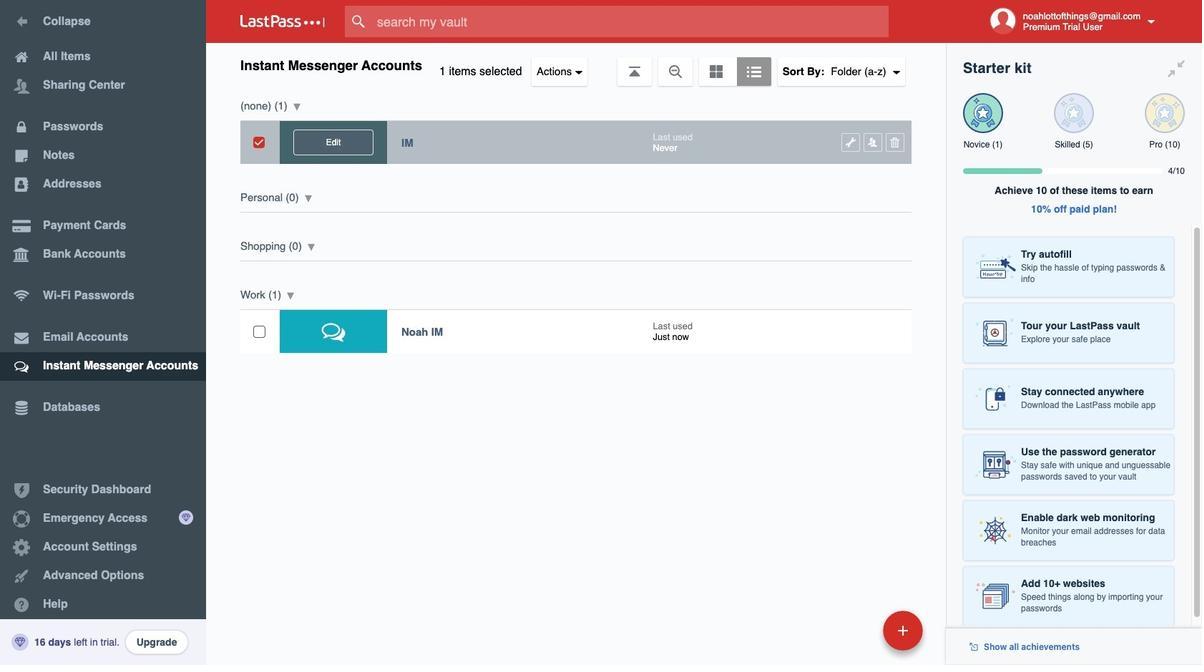 Task type: describe. For each thing, give the bounding box(es) containing it.
new item element
[[785, 610, 929, 651]]

new item navigation
[[785, 606, 932, 665]]

main navigation navigation
[[0, 0, 206, 665]]

search my vault text field
[[345, 6, 917, 37]]

lastpass image
[[241, 15, 325, 28]]

vault options navigation
[[206, 43, 946, 86]]



Task type: locate. For each thing, give the bounding box(es) containing it.
Search search field
[[345, 6, 917, 37]]



